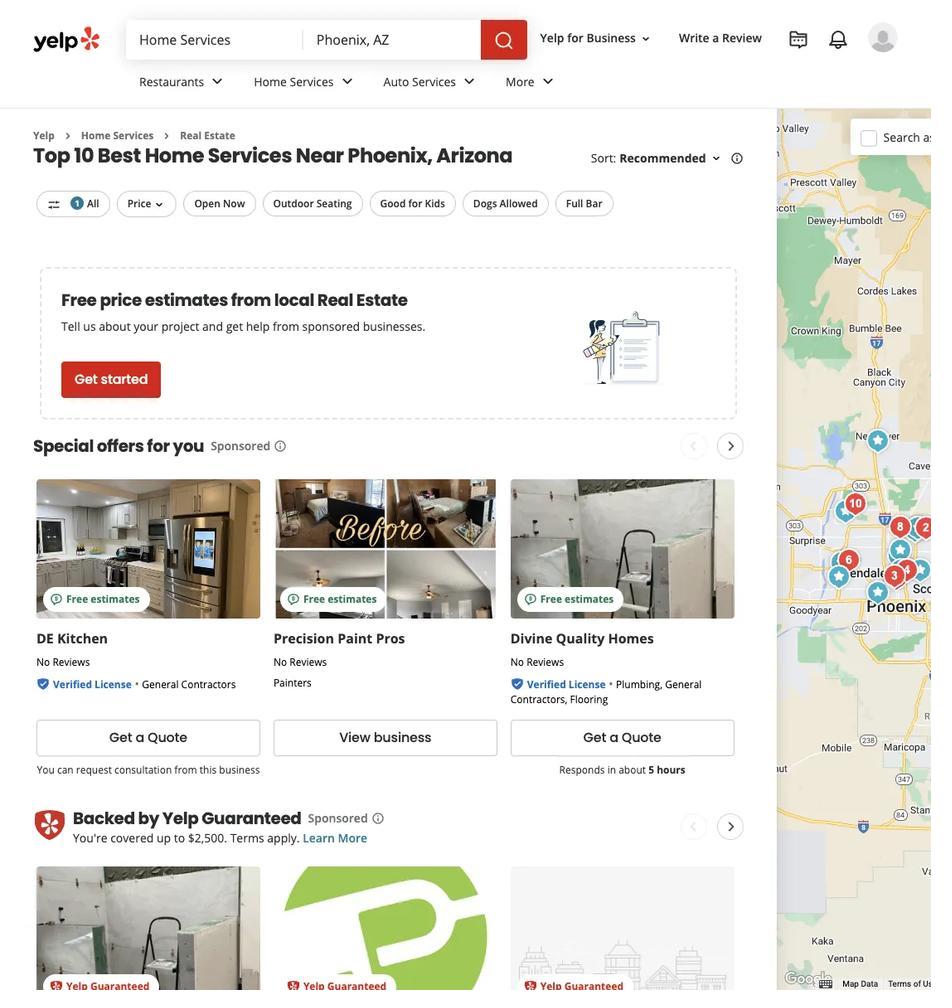 Task type: vqa. For each thing, say whether or not it's contained in the screenshot.
structure
no



Task type: describe. For each thing, give the bounding box(es) containing it.
auto services link
[[371, 60, 493, 108]]

flooring
[[571, 693, 608, 707]]

precision paint pros no reviews painters
[[274, 630, 405, 690]]

project
[[162, 318, 199, 334]]

price button
[[117, 191, 177, 217]]

estate inside free price estimates from local real estate tell us about your project and get help from sponsored businesses.
[[357, 289, 408, 312]]

top 10 best home services near phoenix, arizona
[[33, 142, 513, 170]]

search image
[[494, 30, 514, 50]]

for for good
[[409, 197, 423, 211]]

sponsored for backed by yelp guaranteed
[[308, 810, 368, 826]]

you
[[37, 763, 55, 777]]

next image
[[722, 817, 742, 837]]

business categories element
[[126, 60, 899, 108]]

dogs
[[474, 197, 497, 211]]

in
[[608, 763, 617, 777]]

write
[[679, 30, 710, 46]]

0 horizontal spatial more
[[338, 830, 368, 846]]

more inside business categories element
[[506, 74, 535, 89]]

map
[[843, 980, 860, 989]]

auto services
[[384, 74, 456, 89]]

auto
[[384, 74, 409, 89]]

write a review
[[679, 30, 763, 46]]

16 chevron down v2 image for price
[[153, 198, 166, 211]]

home services inside business categories element
[[254, 74, 334, 89]]

yelp link
[[33, 129, 55, 143]]

16 free estimates v2 image for de
[[50, 593, 63, 606]]

paint
[[338, 630, 373, 648]]

free estimates for de kitchen
[[66, 592, 140, 606]]

estimates for divine quality homes
[[565, 592, 614, 606]]

verified for kitchen
[[53, 678, 92, 692]]

services up now
[[208, 142, 292, 170]]

services up near
[[290, 74, 334, 89]]

waterford on tatum apartments image
[[910, 512, 932, 545]]

verified license button for kitchen
[[53, 676, 132, 692]]

precision paint pros link
[[274, 630, 405, 648]]

get a quote for quality
[[584, 729, 662, 748]]

0 horizontal spatial from
[[175, 763, 197, 777]]

started
[[101, 370, 148, 389]]

tell
[[61, 318, 80, 334]]

search
[[884, 129, 921, 145]]

16 verified v2 image
[[37, 678, 50, 691]]

16 info v2 image for top 10 best home services near phoenix, arizona
[[731, 152, 744, 165]]

dogs allowed
[[474, 197, 538, 211]]

you
[[173, 435, 204, 458]]

homes
[[609, 630, 654, 648]]

estimates inside free price estimates from local real estate tell us about your project and get help from sponsored businesses.
[[145, 289, 228, 312]]

seating
[[317, 197, 352, 211]]

verified license button for quality
[[527, 676, 606, 692]]

request
[[76, 763, 112, 777]]

outdoor seating button
[[263, 191, 363, 217]]

this
[[200, 763, 217, 777]]

16 info v2 image for backed by yelp guaranteed
[[371, 812, 385, 825]]

projects image
[[789, 30, 809, 50]]

16 chevron down v2 image for recommended
[[710, 152, 723, 165]]

dwell phoenix team - homesmart image
[[905, 554, 932, 587]]

get a quote button for quality
[[511, 720, 735, 757]]

view business
[[339, 729, 432, 748]]

apply.
[[267, 830, 300, 846]]

get a quote for kitchen
[[109, 729, 188, 748]]

free estimates link for precision paint pros
[[274, 479, 498, 619]]

1 vertical spatial terms
[[889, 980, 912, 989]]

businesses.
[[363, 318, 426, 334]]

divine quality homes link
[[511, 630, 654, 648]]

good for kids button
[[370, 191, 456, 217]]

1 16 yelp guaranteed v2 image from the left
[[50, 980, 63, 991]]

more link
[[493, 60, 571, 108]]

you can request consultation from this business
[[37, 763, 260, 777]]

next image
[[722, 436, 742, 456]]

silver alliance realty image
[[840, 487, 873, 521]]

exact building image
[[902, 512, 932, 545]]

learn more link
[[303, 830, 368, 846]]

1 vertical spatial from
[[273, 318, 299, 334]]

map data
[[843, 980, 879, 989]]

open now button
[[184, 191, 256, 217]]

by
[[138, 807, 159, 830]]

filters group
[[33, 191, 617, 217]]

estimates for precision paint pros
[[328, 592, 377, 606]]

restaurants link
[[126, 60, 241, 108]]

to
[[174, 830, 185, 846]]

good for kids
[[380, 197, 445, 211]]

0 vertical spatial estate
[[204, 129, 235, 143]]

free for de kitchen
[[66, 592, 88, 606]]

general contractors
[[142, 678, 236, 692]]

previous image
[[684, 436, 704, 456]]

your
[[134, 318, 159, 334]]

sort:
[[591, 151, 617, 166]]

16 chevron down v2 image for yelp for business
[[640, 32, 653, 45]]

terms of us
[[889, 980, 932, 989]]

free price estimates from local real estate tell us about your project and get help from sponsored businesses.
[[61, 289, 426, 334]]

16 chevron right v2 image for real estate
[[160, 129, 174, 143]]

16 chevron right v2 image for home services
[[61, 129, 75, 143]]

map data button
[[843, 979, 879, 991]]

plumbing, general contractors, flooring
[[511, 678, 702, 707]]

roberto moran painting image
[[900, 514, 932, 547]]

real estate
[[180, 129, 235, 143]]

bar
[[586, 197, 603, 211]]

license for quality
[[569, 678, 606, 692]]

24 chevron down v2 image for more
[[538, 72, 558, 92]]

local
[[274, 289, 314, 312]]

house husband help image
[[891, 554, 924, 587]]

1 vertical spatial home services link
[[81, 129, 154, 143]]

0 vertical spatial real
[[180, 129, 202, 143]]

outdoor seating
[[273, 197, 352, 211]]

$2,500.
[[188, 830, 227, 846]]

open
[[194, 197, 221, 211]]

phx paint pros image
[[885, 554, 919, 587]]

real estate link
[[180, 129, 235, 143]]

1 horizontal spatial home
[[145, 142, 204, 170]]

responds in about 5 hours
[[560, 763, 686, 777]]

16 filter v2 image
[[47, 198, 61, 211]]

services right auto in the top left of the page
[[412, 74, 456, 89]]

right choice painting image
[[862, 424, 895, 458]]

5
[[649, 763, 655, 777]]

covered
[[111, 830, 154, 846]]

dogs allowed button
[[463, 191, 549, 217]]

a for divine quality homes
[[610, 729, 619, 748]]

notifications image
[[829, 30, 849, 50]]

16 verified v2 image
[[511, 678, 524, 691]]

no for divine
[[511, 655, 524, 669]]

free for precision paint pros
[[304, 592, 325, 606]]

de
[[37, 630, 54, 648]]

near
[[296, 142, 344, 170]]

price
[[100, 289, 142, 312]]

verified license for kitchen
[[53, 678, 132, 692]]

1 horizontal spatial home services link
[[241, 60, 371, 108]]

as
[[924, 129, 932, 145]]

reviews inside de kitchen no reviews
[[53, 655, 90, 669]]

quality
[[556, 630, 605, 648]]

arizona
[[437, 142, 513, 170]]

yelp for yelp link
[[33, 129, 55, 143]]

free estimates link for de kitchen
[[37, 479, 260, 619]]

none field the "near"
[[317, 31, 468, 49]]

up
[[157, 830, 171, 846]]

extra mile painting company image
[[883, 540, 916, 573]]

24 chevron down v2 image
[[208, 72, 228, 92]]

services right 10
[[113, 129, 154, 143]]

map region
[[768, 81, 932, 991]]

full
[[566, 197, 584, 211]]

allowed
[[500, 197, 538, 211]]

greg r. image
[[869, 22, 899, 52]]

one lexington image
[[880, 562, 914, 595]]

16 free estimates v2 image for divine
[[524, 593, 537, 606]]

1 vertical spatial about
[[619, 763, 646, 777]]

free price estimates from local real estate image
[[584, 308, 667, 391]]



Task type: locate. For each thing, give the bounding box(es) containing it.
0 horizontal spatial terms
[[230, 830, 264, 846]]

1 no from the left
[[37, 655, 50, 669]]

0 horizontal spatial yelp
[[33, 129, 55, 143]]

3 24 chevron down v2 image from the left
[[538, 72, 558, 92]]

keyboard shortcuts image
[[820, 981, 833, 989]]

2 horizontal spatial 16 info v2 image
[[731, 152, 744, 165]]

1 horizontal spatial no
[[274, 655, 287, 669]]

sponsored
[[211, 438, 271, 454], [308, 810, 368, 826]]

1 horizontal spatial 16 yelp guaranteed v2 image
[[524, 980, 537, 991]]

24 chevron down v2 image for home services
[[337, 72, 357, 92]]

1 horizontal spatial verified
[[527, 678, 566, 692]]

business right this
[[219, 763, 260, 777]]

none field up auto in the top left of the page
[[317, 31, 468, 49]]

reviews for divine
[[527, 655, 564, 669]]

home right 24 chevron down v2 image
[[254, 74, 287, 89]]

2 get a quote button from the left
[[511, 720, 735, 757]]

for left you
[[147, 435, 170, 458]]

home services right top
[[81, 129, 154, 143]]

general left the contractors
[[142, 678, 179, 692]]

1 horizontal spatial get a quote button
[[511, 720, 735, 757]]

1 horizontal spatial 16 info v2 image
[[371, 812, 385, 825]]

1 vertical spatial real
[[318, 289, 353, 312]]

help
[[246, 318, 270, 334]]

16 free estimates v2 image
[[50, 593, 63, 606], [524, 593, 537, 606]]

free inside free price estimates from local real estate tell us about your project and get help from sponsored businesses.
[[61, 289, 97, 312]]

2 quote from the left
[[622, 729, 662, 748]]

3 reviews from the left
[[527, 655, 564, 669]]

1 license from the left
[[95, 678, 132, 692]]

2 horizontal spatial 24 chevron down v2 image
[[538, 72, 558, 92]]

0 vertical spatial home services link
[[241, 60, 371, 108]]

quote up 5
[[622, 729, 662, 748]]

2 horizontal spatial no
[[511, 655, 524, 669]]

write a review link
[[673, 24, 769, 53]]

google image
[[781, 969, 836, 991]]

2 horizontal spatial free estimates
[[541, 592, 614, 606]]

1 horizontal spatial get
[[109, 729, 132, 748]]

16 free estimates v2 image
[[287, 593, 300, 606]]

recommended
[[620, 151, 707, 166]]

you're covered up to $2,500. terms apply. learn more
[[73, 830, 368, 846]]

0 vertical spatial yelp
[[541, 30, 565, 46]]

clayton coombs image
[[833, 544, 866, 577]]

1 horizontal spatial 24 chevron down v2 image
[[460, 72, 480, 92]]

now
[[223, 197, 245, 211]]

verified license button
[[53, 676, 132, 692], [527, 676, 606, 692]]

view business link
[[274, 720, 498, 757]]

about right us
[[99, 318, 131, 334]]

0 horizontal spatial business
[[219, 763, 260, 777]]

0 horizontal spatial sponsored
[[211, 438, 271, 454]]

verified license button up the flooring at bottom right
[[527, 676, 606, 692]]

0 horizontal spatial verified license button
[[53, 676, 132, 692]]

for left kids
[[409, 197, 423, 211]]

2 get a quote from the left
[[584, 729, 662, 748]]

1 horizontal spatial get a quote
[[584, 729, 662, 748]]

reviews down divine
[[527, 655, 564, 669]]

reviews down de kitchen link
[[53, 655, 90, 669]]

1 16 free estimates v2 image from the left
[[50, 593, 63, 606]]

0 horizontal spatial get a quote button
[[37, 720, 260, 757]]

1 vertical spatial 16 chevron down v2 image
[[710, 152, 723, 165]]

plumbing,
[[617, 678, 663, 692]]

free estimates link
[[37, 479, 260, 619], [274, 479, 498, 619], [511, 479, 735, 619]]

16 yelp guaranteed v2 image
[[287, 980, 300, 991]]

free up tell
[[61, 289, 97, 312]]

3 no from the left
[[511, 655, 524, 669]]

services
[[290, 74, 334, 89], [412, 74, 456, 89], [113, 129, 154, 143], [208, 142, 292, 170]]

1 vertical spatial home services
[[81, 129, 154, 143]]

verified right 16 verified v2 icon
[[53, 678, 92, 692]]

get for divine quality homes
[[584, 729, 607, 748]]

1 horizontal spatial quote
[[622, 729, 662, 748]]

real down the restaurants 'link'
[[180, 129, 202, 143]]

free for divine quality homes
[[541, 592, 563, 606]]

24 chevron down v2 image right auto services
[[460, 72, 480, 92]]

1 horizontal spatial free estimates link
[[274, 479, 498, 619]]

0 horizontal spatial general
[[142, 678, 179, 692]]

estimates for de kitchen
[[91, 592, 140, 606]]

1 free estimates link from the left
[[37, 479, 260, 619]]

1 horizontal spatial business
[[374, 729, 432, 748]]

2 reviews from the left
[[290, 655, 327, 669]]

estate up businesses.
[[357, 289, 408, 312]]

special offers for you
[[33, 435, 204, 458]]

top
[[33, 142, 70, 170]]

get a quote
[[109, 729, 188, 748], [584, 729, 662, 748]]

estimates up project
[[145, 289, 228, 312]]

16 chevron right v2 image left the real estate 'link'
[[160, 129, 174, 143]]

0 vertical spatial terms
[[230, 830, 264, 846]]

yelp guaranteed
[[162, 807, 302, 830]]

16 info v2 image
[[731, 152, 744, 165], [274, 439, 287, 453], [371, 812, 385, 825]]

24 chevron down v2 image inside more link
[[538, 72, 558, 92]]

no
[[37, 655, 50, 669], [274, 655, 287, 669], [511, 655, 524, 669]]

0 horizontal spatial 16 free estimates v2 image
[[50, 593, 63, 606]]

from up help
[[231, 289, 271, 312]]

real up sponsored
[[318, 289, 353, 312]]

quote for divine quality homes
[[622, 729, 662, 748]]

a up consultation
[[136, 729, 144, 748]]

get a quote up you can request consultation from this business on the bottom of page
[[109, 729, 188, 748]]

home services link
[[241, 60, 371, 108], [81, 129, 154, 143]]

2 horizontal spatial get
[[584, 729, 607, 748]]

free estimates up kitchen
[[66, 592, 140, 606]]

16 chevron down v2 image
[[640, 32, 653, 45], [710, 152, 723, 165], [153, 198, 166, 211]]

free estimates
[[66, 592, 140, 606], [304, 592, 377, 606], [541, 592, 614, 606]]

0 horizontal spatial a
[[136, 729, 144, 748]]

recommended button
[[620, 151, 723, 166]]

no inside de kitchen no reviews
[[37, 655, 50, 669]]

0 vertical spatial 16 chevron down v2 image
[[640, 32, 653, 45]]

cactus country property professionals image
[[885, 511, 918, 544]]

divine quality homes image
[[830, 495, 863, 528]]

home services right 24 chevron down v2 image
[[254, 74, 334, 89]]

16 chevron down v2 image right business
[[640, 32, 653, 45]]

0 horizontal spatial real
[[180, 129, 202, 143]]

free estimates link for divine quality homes
[[511, 479, 735, 619]]

Near text field
[[317, 31, 468, 49]]

contractors,
[[511, 693, 568, 707]]

license for kitchen
[[95, 678, 132, 692]]

1 none field from the left
[[139, 31, 290, 49]]

license
[[95, 678, 132, 692], [569, 678, 606, 692]]

free estimates for divine quality homes
[[541, 592, 614, 606]]

price
[[127, 197, 151, 211]]

free estimates for precision paint pros
[[304, 592, 377, 606]]

2 horizontal spatial a
[[713, 30, 720, 46]]

verified license down de kitchen no reviews
[[53, 678, 132, 692]]

1 vertical spatial for
[[409, 197, 423, 211]]

more down 'search' icon
[[506, 74, 535, 89]]

quote
[[148, 729, 188, 748], [622, 729, 662, 748]]

from
[[231, 289, 271, 312], [273, 318, 299, 334], [175, 763, 197, 777]]

1 horizontal spatial free estimates
[[304, 592, 377, 606]]

24 chevron down v2 image left auto in the top left of the page
[[337, 72, 357, 92]]

yelp right 'search' icon
[[541, 30, 565, 46]]

1 general from the left
[[142, 678, 179, 692]]

1 all
[[75, 197, 99, 211]]

1 free estimates from the left
[[66, 592, 140, 606]]

get
[[226, 318, 243, 334]]

0 horizontal spatial 16 info v2 image
[[274, 439, 287, 453]]

2 horizontal spatial 16 chevron down v2 image
[[710, 152, 723, 165]]

1 horizontal spatial a
[[610, 729, 619, 748]]

1 horizontal spatial terms
[[889, 980, 912, 989]]

for left business
[[568, 30, 584, 46]]

16 chevron down v2 image inside recommended dropdown button
[[710, 152, 723, 165]]

sponsored for special offers for you
[[211, 438, 271, 454]]

terms left apply. at the bottom of page
[[230, 830, 264, 846]]

about inside free price estimates from local real estate tell us about your project and get help from sponsored businesses.
[[99, 318, 131, 334]]

10
[[74, 142, 94, 170]]

business right view
[[374, 729, 432, 748]]

0 vertical spatial home services
[[254, 74, 334, 89]]

16 chevron right v2 image
[[61, 129, 75, 143], [160, 129, 174, 143]]

1 reviews from the left
[[53, 655, 90, 669]]

from left this
[[175, 763, 197, 777]]

2 verified license button from the left
[[527, 676, 606, 692]]

2 none field from the left
[[317, 31, 468, 49]]

2 24 chevron down v2 image from the left
[[460, 72, 480, 92]]

0 horizontal spatial 16 chevron down v2 image
[[153, 198, 166, 211]]

2 vertical spatial for
[[147, 435, 170, 458]]

1 horizontal spatial home services
[[254, 74, 334, 89]]

hawthorne apartment homes image
[[879, 560, 912, 593]]

more right learn
[[338, 830, 368, 846]]

general
[[142, 678, 179, 692], [666, 678, 702, 692]]

terms
[[230, 830, 264, 846], [889, 980, 912, 989]]

license down de kitchen no reviews
[[95, 678, 132, 692]]

24 chevron down v2 image down 'yelp for business'
[[538, 72, 558, 92]]

no inside divine quality homes no reviews
[[511, 655, 524, 669]]

home services link right top
[[81, 129, 154, 143]]

1 horizontal spatial more
[[506, 74, 535, 89]]

0 vertical spatial about
[[99, 318, 131, 334]]

2 free estimates from the left
[[304, 592, 377, 606]]

classy closets image
[[885, 534, 918, 567]]

get a quote up responds in about 5 hours
[[584, 729, 662, 748]]

free estimates up precision paint pros link
[[304, 592, 377, 606]]

16 chevron down v2 image inside price dropdown button
[[153, 198, 166, 211]]

2 horizontal spatial for
[[568, 30, 584, 46]]

reviews down precision
[[290, 655, 327, 669]]

can
[[57, 763, 74, 777]]

divine quality homes no reviews
[[511, 630, 654, 669]]

divine
[[511, 630, 553, 648]]

get a quote button up you can request consultation from this business on the bottom of page
[[37, 720, 260, 757]]

0 horizontal spatial get
[[75, 370, 98, 389]]

0 horizontal spatial get a quote
[[109, 729, 188, 748]]

2 16 chevron right v2 image from the left
[[160, 129, 174, 143]]

1 vertical spatial sponsored
[[308, 810, 368, 826]]

None field
[[139, 31, 290, 49], [317, 31, 468, 49]]

contractors
[[181, 678, 236, 692]]

16 chevron down v2 image right recommended
[[710, 152, 723, 165]]

1 verified license button from the left
[[53, 676, 132, 692]]

none field find
[[139, 31, 290, 49]]

1 horizontal spatial 16 free estimates v2 image
[[524, 593, 537, 606]]

estimates up paint
[[328, 592, 377, 606]]

patchmaster west valley image
[[826, 546, 859, 580]]

get started button
[[61, 362, 161, 398]]

no inside "precision paint pros no reviews painters"
[[274, 655, 287, 669]]

1 get a quote from the left
[[109, 729, 188, 748]]

home services
[[254, 74, 334, 89], [81, 129, 154, 143]]

estimates up kitchen
[[91, 592, 140, 606]]

1 vertical spatial more
[[338, 830, 368, 846]]

de kitchen link
[[37, 630, 108, 648]]

2 verified license from the left
[[527, 678, 606, 692]]

no up 16 verified v2 image on the right bottom of the page
[[511, 655, 524, 669]]

Find text field
[[139, 31, 290, 49]]

2 no from the left
[[274, 655, 287, 669]]

0 vertical spatial sponsored
[[211, 438, 271, 454]]

get up responds
[[584, 729, 607, 748]]

general inside plumbing, general contractors, flooring
[[666, 678, 702, 692]]

16 chevron down v2 image right price
[[153, 198, 166, 211]]

0 horizontal spatial home services link
[[81, 129, 154, 143]]

reviews
[[53, 655, 90, 669], [290, 655, 327, 669], [527, 655, 564, 669]]

1 horizontal spatial about
[[619, 763, 646, 777]]

verified up contractors,
[[527, 678, 566, 692]]

user actions element
[[527, 21, 922, 123]]

16 info v2 image for special offers for you
[[274, 439, 287, 453]]

1 horizontal spatial general
[[666, 678, 702, 692]]

all
[[87, 197, 99, 211]]

review
[[723, 30, 763, 46]]

estate
[[204, 129, 235, 143], [357, 289, 408, 312]]

0 horizontal spatial estate
[[204, 129, 235, 143]]

estate down 24 chevron down v2 image
[[204, 129, 235, 143]]

1 verified license from the left
[[53, 678, 132, 692]]

0 horizontal spatial no
[[37, 655, 50, 669]]

1 24 chevron down v2 image from the left
[[337, 72, 357, 92]]

1 horizontal spatial real
[[318, 289, 353, 312]]

1
[[75, 198, 80, 209]]

full bar button
[[556, 191, 614, 217]]

yelp inside "button"
[[541, 30, 565, 46]]

2 vertical spatial from
[[175, 763, 197, 777]]

no for precision
[[274, 655, 287, 669]]

0 horizontal spatial verified
[[53, 678, 92, 692]]

0 horizontal spatial quote
[[148, 729, 188, 748]]

0 vertical spatial from
[[231, 289, 271, 312]]

get up consultation
[[109, 729, 132, 748]]

us
[[924, 980, 932, 989]]

kitchen
[[57, 630, 108, 648]]

1 horizontal spatial reviews
[[290, 655, 327, 669]]

0 horizontal spatial home
[[81, 129, 111, 143]]

quote for de kitchen
[[148, 729, 188, 748]]

home right top
[[81, 129, 111, 143]]

2 verified from the left
[[527, 678, 566, 692]]

sponsored right you
[[211, 438, 271, 454]]

2 general from the left
[[666, 678, 702, 692]]

you're
[[73, 830, 108, 846]]

16 yelp guaranteed v2 image
[[50, 980, 63, 991], [524, 980, 537, 991]]

yelp left 10
[[33, 129, 55, 143]]

free up de kitchen link
[[66, 592, 88, 606]]

2 horizontal spatial reviews
[[527, 655, 564, 669]]

data
[[862, 980, 879, 989]]

1 vertical spatial business
[[219, 763, 260, 777]]

free estimates up quality
[[541, 592, 614, 606]]

responds
[[560, 763, 605, 777]]

phoenix,
[[348, 142, 433, 170]]

0 vertical spatial 16 info v2 image
[[731, 152, 744, 165]]

general right plumbing,
[[666, 678, 702, 692]]

a right the write
[[713, 30, 720, 46]]

home services link up near
[[241, 60, 371, 108]]

2 16 yelp guaranteed v2 image from the left
[[524, 980, 537, 991]]

home right best in the left top of the page
[[145, 142, 204, 170]]

2 horizontal spatial from
[[273, 318, 299, 334]]

16 free estimates v2 image up de
[[50, 593, 63, 606]]

16 free estimates v2 image up divine
[[524, 593, 537, 606]]

2 free estimates link from the left
[[274, 479, 498, 619]]

yelp for business
[[541, 30, 636, 46]]

1 horizontal spatial from
[[231, 289, 271, 312]]

0 vertical spatial for
[[568, 30, 584, 46]]

reviews inside divine quality homes no reviews
[[527, 655, 564, 669]]

sponsored up learn more link
[[308, 810, 368, 826]]

for inside button
[[409, 197, 423, 211]]

0 horizontal spatial reviews
[[53, 655, 90, 669]]

learn
[[303, 830, 335, 846]]

1 horizontal spatial for
[[409, 197, 423, 211]]

get started
[[75, 370, 148, 389]]

0 horizontal spatial 16 chevron right v2 image
[[61, 129, 75, 143]]

1 vertical spatial yelp
[[33, 129, 55, 143]]

no up painters
[[274, 655, 287, 669]]

3 free estimates link from the left
[[511, 479, 735, 619]]

backed by yelp guaranteed
[[73, 807, 302, 830]]

terms left of
[[889, 980, 912, 989]]

0 horizontal spatial home services
[[81, 129, 154, 143]]

2 horizontal spatial home
[[254, 74, 287, 89]]

reviews inside "precision paint pros no reviews painters"
[[290, 655, 327, 669]]

real
[[180, 129, 202, 143], [318, 289, 353, 312]]

consultation
[[114, 763, 172, 777]]

24 chevron down v2 image for auto services
[[460, 72, 480, 92]]

a inside 'element'
[[713, 30, 720, 46]]

open now
[[194, 197, 245, 211]]

0 horizontal spatial verified license
[[53, 678, 132, 692]]

no up 16 verified v2 icon
[[37, 655, 50, 669]]

desert of eden image
[[862, 576, 895, 609]]

special
[[33, 435, 94, 458]]

0 horizontal spatial license
[[95, 678, 132, 692]]

more
[[506, 74, 535, 89], [338, 830, 368, 846]]

0 horizontal spatial about
[[99, 318, 131, 334]]

real inside free price estimates from local real estate tell us about your project and get help from sponsored businesses.
[[318, 289, 353, 312]]

free up divine
[[541, 592, 563, 606]]

previous image
[[684, 817, 704, 837]]

None search field
[[126, 20, 531, 60]]

get a quote button
[[37, 720, 260, 757], [511, 720, 735, 757]]

1 horizontal spatial sponsored
[[308, 810, 368, 826]]

1 16 chevron right v2 image from the left
[[61, 129, 75, 143]]

view
[[339, 729, 371, 748]]

24 chevron down v2 image inside auto services link
[[460, 72, 480, 92]]

from down local
[[273, 318, 299, 334]]

estimates up divine quality homes link on the right bottom of the page
[[565, 592, 614, 606]]

terms of us link
[[889, 980, 932, 989]]

0 horizontal spatial for
[[147, 435, 170, 458]]

0 horizontal spatial 16 yelp guaranteed v2 image
[[50, 980, 63, 991]]

1 get a quote button from the left
[[37, 720, 260, 757]]

1 verified from the left
[[53, 678, 92, 692]]

de kitchen no reviews
[[37, 630, 108, 669]]

1 horizontal spatial none field
[[317, 31, 468, 49]]

magana framing and remodeling image
[[902, 512, 932, 545]]

1 quote from the left
[[148, 729, 188, 748]]

1 horizontal spatial 16 chevron down v2 image
[[640, 32, 653, 45]]

us
[[83, 318, 96, 334]]

de kitchen image
[[823, 560, 856, 594]]

about left 5
[[619, 763, 646, 777]]

none field up 24 chevron down v2 image
[[139, 31, 290, 49]]

home inside business categories element
[[254, 74, 287, 89]]

verified license up the flooring at bottom right
[[527, 678, 606, 692]]

get a quote button up responds in about 5 hours
[[511, 720, 735, 757]]

sponsored
[[302, 318, 360, 334]]

2 vertical spatial 16 chevron down v2 image
[[153, 198, 166, 211]]

quote up you can request consultation from this business on the bottom of page
[[148, 729, 188, 748]]

get inside get started button
[[75, 370, 98, 389]]

for for yelp
[[568, 30, 584, 46]]

search as
[[884, 129, 932, 145]]

get left the started
[[75, 370, 98, 389]]

2 16 free estimates v2 image from the left
[[524, 593, 537, 606]]

pros
[[376, 630, 405, 648]]

reviews for precision
[[290, 655, 327, 669]]

for inside "button"
[[568, 30, 584, 46]]

yelp for yelp for business
[[541, 30, 565, 46]]

business
[[587, 30, 636, 46]]

get a quote button for kitchen
[[37, 720, 260, 757]]

painters
[[274, 676, 312, 690]]

license up the flooring at bottom right
[[569, 678, 606, 692]]

verified license for quality
[[527, 678, 606, 692]]

3 free estimates from the left
[[541, 592, 614, 606]]

24 chevron down v2 image
[[337, 72, 357, 92], [460, 72, 480, 92], [538, 72, 558, 92]]

a for de kitchen
[[136, 729, 144, 748]]

0 vertical spatial business
[[374, 729, 432, 748]]

0 horizontal spatial 24 chevron down v2 image
[[337, 72, 357, 92]]

1 horizontal spatial verified license button
[[527, 676, 606, 692]]

1 horizontal spatial verified license
[[527, 678, 606, 692]]

verified
[[53, 678, 92, 692], [527, 678, 566, 692]]

get for de kitchen
[[109, 729, 132, 748]]

estimates
[[145, 289, 228, 312], [91, 592, 140, 606], [328, 592, 377, 606], [565, 592, 614, 606]]

16 chevron right v2 image right yelp link
[[61, 129, 75, 143]]

16 chevron down v2 image inside yelp for business "button"
[[640, 32, 653, 45]]

verified for quality
[[527, 678, 566, 692]]

2 license from the left
[[569, 678, 606, 692]]

verified license button down de kitchen no reviews
[[53, 676, 132, 692]]

0 horizontal spatial none field
[[139, 31, 290, 49]]

restaurants
[[139, 74, 204, 89]]

good
[[380, 197, 406, 211]]

1 vertical spatial estate
[[357, 289, 408, 312]]

free right 16 free estimates v2 icon on the left
[[304, 592, 325, 606]]

a up in
[[610, 729, 619, 748]]



